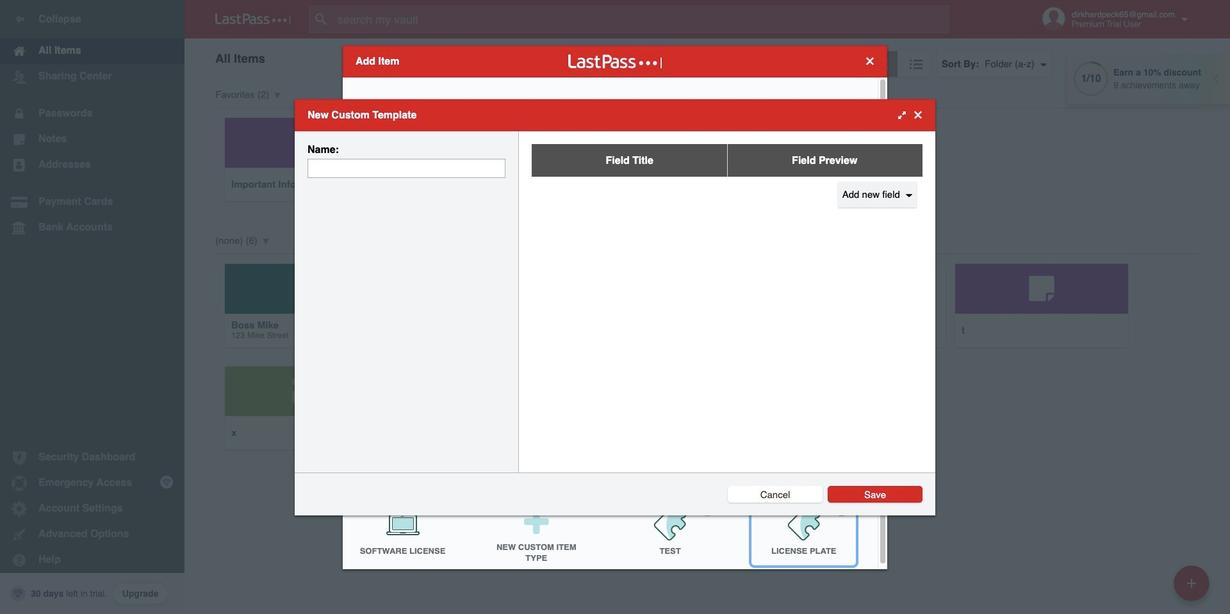 Task type: describe. For each thing, give the bounding box(es) containing it.
trash image
[[837, 508, 846, 517]]

Search search field
[[309, 5, 975, 33]]

main navigation navigation
[[0, 0, 185, 614]]

vault options navigation
[[185, 38, 1230, 77]]

search my vault text field
[[309, 5, 975, 33]]



Task type: locate. For each thing, give the bounding box(es) containing it.
dialog
[[343, 45, 887, 573], [295, 99, 936, 515]]

trash image
[[703, 508, 712, 517]]

None text field
[[308, 159, 506, 178]]

lastpass image
[[215, 13, 291, 25]]

new item image
[[1187, 579, 1196, 588]]

main content main content
[[185, 77, 1230, 459]]

new item navigation
[[1169, 562, 1217, 614]]



